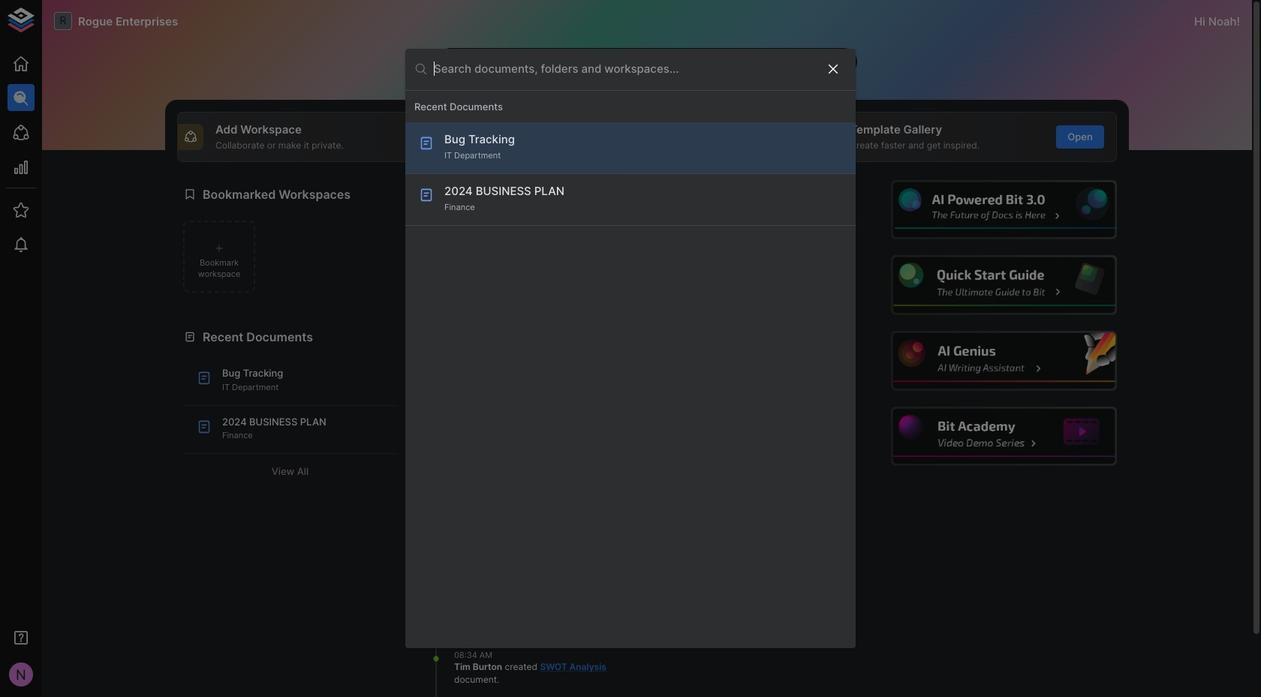 Task type: vqa. For each thing, say whether or not it's contained in the screenshot.
first help image from the bottom
yes



Task type: locate. For each thing, give the bounding box(es) containing it.
help image
[[891, 180, 1118, 240], [891, 256, 1118, 315], [891, 331, 1118, 391], [891, 407, 1118, 467]]

dialog
[[406, 49, 856, 649]]

3 help image from the top
[[891, 331, 1118, 391]]

2 help image from the top
[[891, 256, 1118, 315]]



Task type: describe. For each thing, give the bounding box(es) containing it.
Search documents, folders and workspaces... text field
[[434, 58, 814, 81]]

1 help image from the top
[[891, 180, 1118, 240]]

4 help image from the top
[[891, 407, 1118, 467]]



